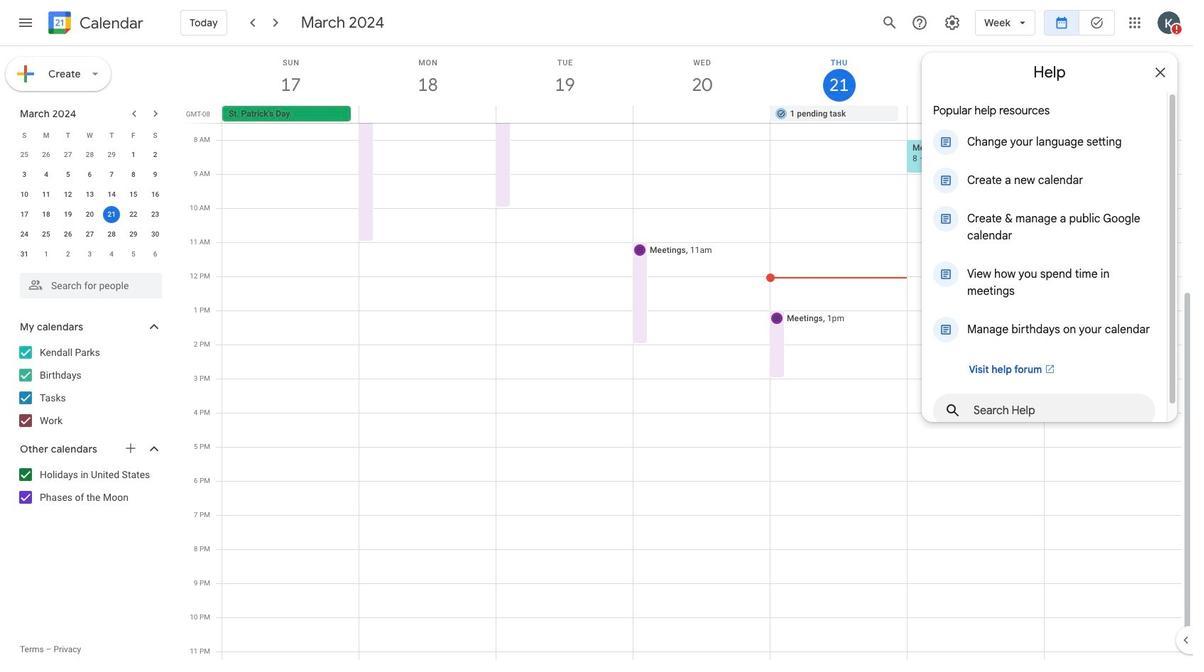 Task type: describe. For each thing, give the bounding box(es) containing it.
8 element
[[125, 166, 142, 183]]

25 element
[[38, 226, 55, 243]]

5 element
[[60, 166, 77, 183]]

19 element
[[60, 206, 77, 223]]

april 2 element
[[60, 246, 77, 263]]

settings menu image
[[945, 14, 962, 31]]

april 4 element
[[103, 246, 120, 263]]

23 element
[[147, 206, 164, 223]]

april 5 element
[[125, 246, 142, 263]]

other calendars list
[[3, 463, 176, 509]]

16 element
[[147, 186, 164, 203]]

24 element
[[16, 226, 33, 243]]

7 element
[[103, 166, 120, 183]]

29 element
[[125, 226, 142, 243]]

march 2024 grid
[[14, 125, 166, 264]]

support image
[[912, 14, 929, 31]]

20 element
[[81, 206, 98, 223]]

february 25 element
[[16, 146, 33, 163]]

27 element
[[81, 226, 98, 243]]

18 element
[[38, 206, 55, 223]]

Search for people text field
[[28, 273, 154, 298]]

add other calendars image
[[124, 441, 138, 456]]

15 element
[[125, 186, 142, 203]]

10 element
[[16, 186, 33, 203]]

28 element
[[103, 226, 120, 243]]



Task type: vqa. For each thing, say whether or not it's contained in the screenshot.
April 2 Element
yes



Task type: locate. For each thing, give the bounding box(es) containing it.
row group
[[14, 145, 166, 264]]

cell inside the march 2024 grid
[[101, 205, 123, 225]]

row
[[216, 106, 1194, 123], [14, 125, 166, 145], [14, 145, 166, 165], [14, 165, 166, 185], [14, 185, 166, 205], [14, 205, 166, 225], [14, 225, 166, 244], [14, 244, 166, 264]]

13 element
[[81, 186, 98, 203]]

9 element
[[147, 166, 164, 183]]

heading
[[77, 15, 143, 32]]

14 element
[[103, 186, 120, 203]]

heading inside calendar element
[[77, 15, 143, 32]]

22 element
[[125, 206, 142, 223]]

february 26 element
[[38, 146, 55, 163]]

2 element
[[147, 146, 164, 163]]

april 6 element
[[147, 246, 164, 263]]

april 3 element
[[81, 246, 98, 263]]

17 element
[[16, 206, 33, 223]]

3 element
[[16, 166, 33, 183]]

12 element
[[60, 186, 77, 203]]

30 element
[[147, 226, 164, 243]]

31 element
[[16, 246, 33, 263]]

21, today element
[[103, 206, 120, 223]]

4 element
[[38, 166, 55, 183]]

april 1 element
[[38, 246, 55, 263]]

cell
[[360, 106, 497, 123], [497, 106, 634, 123], [634, 106, 771, 123], [908, 106, 1045, 123], [1045, 106, 1182, 123], [101, 205, 123, 225]]

11 element
[[38, 186, 55, 203]]

february 29 element
[[103, 146, 120, 163]]

grid
[[182, 46, 1194, 660]]

main drawer image
[[17, 14, 34, 31]]

february 28 element
[[81, 146, 98, 163]]

26 element
[[60, 226, 77, 243]]

1 element
[[125, 146, 142, 163]]

calendar element
[[45, 9, 143, 40]]

None search field
[[0, 267, 176, 298]]

6 element
[[81, 166, 98, 183]]

my calendars list
[[3, 341, 176, 432]]

february 27 element
[[60, 146, 77, 163]]



